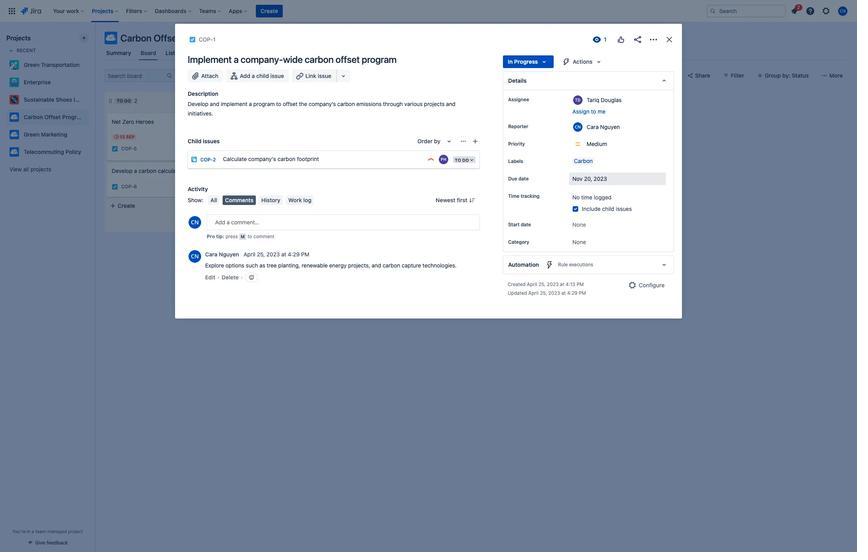 Task type: describe. For each thing, give the bounding box(es) containing it.
1 inside implement a company-wide carbon offset program dialog
[[213, 36, 215, 43]]

history button
[[259, 196, 283, 205]]

carbon left the calculator
[[139, 168, 156, 174]]

1 vertical spatial at
[[560, 282, 564, 288]]

give feedback button
[[22, 537, 73, 550]]

0 horizontal spatial nov
[[238, 149, 248, 154]]

2023 left 4:13
[[547, 282, 559, 288]]

20
[[231, 149, 237, 154]]

cop- for task icon
[[233, 214, 245, 220]]

shoes
[[56, 96, 72, 103]]

a inside description develop and implement a program to offset the company's carbon emissions through various projects and initiatives.
[[249, 101, 252, 107]]

2 inside create banner
[[797, 4, 800, 10]]

issue type: sub-task image
[[191, 156, 197, 163]]

1 horizontal spatial cara nguyen image
[[307, 213, 316, 222]]

automation
[[508, 262, 539, 268]]

calculate company's carbon footprint link
[[220, 152, 424, 168]]

0 horizontal spatial tariq douglas image
[[196, 69, 209, 82]]

all
[[210, 197, 217, 204]]

done
[[340, 98, 353, 103]]

1 vertical spatial issues
[[616, 206, 632, 212]]

douglas
[[601, 96, 622, 103]]

20 nov
[[231, 149, 248, 154]]

enterprise link
[[6, 74, 86, 90]]

explore
[[205, 262, 224, 269]]

work log
[[288, 197, 311, 204]]

newest first
[[436, 197, 467, 204]]

task image for cop-6
[[112, 184, 118, 190]]

1 vertical spatial 25,
[[539, 282, 546, 288]]

0 vertical spatial pm
[[301, 251, 309, 258]]

0 horizontal spatial 4:29
[[288, 251, 300, 258]]

zero
[[122, 118, 134, 125]]

executions
[[569, 262, 593, 268]]

show:
[[188, 197, 203, 204]]

create child image
[[472, 138, 478, 145]]

carbon up "link issue" at the top left
[[305, 54, 334, 65]]

green marketing link
[[6, 127, 86, 143]]

0 vertical spatial 25,
[[257, 251, 265, 258]]

list
[[166, 50, 175, 56]]

0 horizontal spatial offset
[[44, 114, 61, 120]]

cop-2
[[200, 157, 216, 163]]

profile image of cara nguyen image
[[189, 216, 201, 229]]

summary link
[[105, 46, 133, 60]]

13
[[120, 134, 125, 139]]

0 horizontal spatial to
[[248, 234, 252, 240]]

1 vertical spatial carbon offset program
[[24, 114, 85, 120]]

carbon left the capture
[[383, 262, 400, 269]]

comments button
[[223, 196, 256, 205]]

2 vertical spatial pm
[[579, 290, 586, 296]]

policy
[[65, 149, 81, 155]]

in for in progress 2
[[229, 98, 233, 103]]

issue inside button
[[318, 72, 331, 79]]

reporter pin to top. only you can see pinned fields. image
[[530, 124, 536, 130]]

time tracking pin to top. only you can see pinned fields. image
[[541, 193, 547, 200]]

1 horizontal spatial offset
[[154, 32, 180, 44]]

explore options such as tree planting, renewable energy projects, and carbon capture technologies.
[[205, 262, 457, 269]]

company's
[[248, 156, 276, 163]]

all
[[23, 166, 29, 173]]

sustainable shoes initiative link
[[6, 92, 96, 108]]

0 vertical spatial cara
[[587, 123, 599, 130]]

marketing
[[41, 131, 67, 138]]

payton hansen image
[[195, 144, 204, 154]]

2023 right 20,
[[594, 175, 607, 182]]

various
[[404, 101, 423, 107]]

give
[[35, 540, 45, 546]]

actions image
[[649, 35, 658, 44]]

develop a carbon calculator
[[112, 168, 183, 174]]

cop-5
[[121, 146, 137, 152]]

wide
[[283, 54, 303, 65]]

1 vertical spatial cop-1 link
[[233, 160, 248, 167]]

5
[[134, 146, 137, 152]]

comments
[[225, 197, 253, 204]]

in progress button
[[503, 55, 554, 68]]

carbon down sustainable
[[24, 114, 43, 120]]

medium
[[587, 141, 607, 147]]

issue actions image
[[460, 138, 467, 145]]

cop-5 link
[[121, 146, 137, 152]]

order
[[418, 138, 433, 145]]

add people image
[[224, 71, 234, 80]]

planting,
[[278, 262, 300, 269]]

medium image
[[186, 146, 192, 152]]

nov inside implement a company-wide carbon offset program dialog
[[572, 175, 583, 182]]

timeline link
[[216, 46, 241, 60]]

0 vertical spatial cara nguyen
[[587, 123, 620, 130]]

close image
[[665, 35, 674, 44]]

1 horizontal spatial offset
[[336, 54, 360, 65]]

2 vertical spatial 25,
[[540, 290, 547, 296]]

april 25, 2023 at 4:29 pm
[[244, 251, 309, 258]]

1 horizontal spatial payton hansen image
[[439, 155, 448, 164]]

link
[[305, 72, 316, 79]]

search image
[[710, 8, 716, 14]]

create inside the primary element
[[261, 7, 278, 14]]

newest first button
[[431, 196, 480, 205]]

to inside description develop and implement a program to offset the company's carbon emissions through various projects and initiatives.
[[276, 101, 281, 107]]

logged
[[594, 194, 612, 201]]

1 vertical spatial pm
[[577, 282, 584, 288]]

Search field
[[707, 5, 786, 17]]

progress for in progress 2
[[234, 98, 259, 103]]

company's
[[309, 101, 336, 107]]

energy
[[329, 262, 347, 269]]

time tracking
[[508, 193, 540, 199]]

copy link to issue image
[[214, 36, 220, 42]]

create column image
[[443, 95, 453, 104]]

carbon up board
[[120, 32, 152, 44]]

forms link
[[248, 46, 267, 60]]

implement
[[188, 54, 232, 65]]

time
[[581, 194, 592, 201]]

order by
[[418, 138, 440, 145]]

attach button
[[188, 70, 223, 82]]

cop- for task image corresponding to cop-6
[[121, 184, 134, 190]]

due
[[508, 176, 517, 182]]

such
[[246, 262, 258, 269]]

vote options: no one has voted for this issue yet. image
[[616, 35, 626, 44]]

pro tip: press m to comment
[[207, 234, 274, 240]]

none for start date
[[572, 222, 586, 228]]

13 sep
[[120, 134, 135, 139]]

configure
[[639, 282, 665, 289]]

0 vertical spatial nguyen
[[600, 123, 620, 130]]

cop- right issue type: sub-task image
[[200, 157, 213, 163]]

the
[[299, 101, 307, 107]]

carbon inside description develop and implement a program to offset the company's carbon emissions through various projects and initiatives.
[[337, 101, 355, 107]]

in progress 2
[[229, 97, 265, 104]]

nov 20, 2023
[[572, 175, 607, 182]]

work
[[288, 197, 302, 204]]

calendar link
[[183, 46, 210, 60]]

rule
[[558, 262, 568, 268]]

Add a comment… field
[[207, 215, 480, 231]]

2 vertical spatial april
[[528, 290, 539, 296]]

add a child issue
[[240, 72, 284, 79]]

created april 25, 2023 at 4:13 pm updated april 25, 2023 at 4:29 pm
[[508, 282, 586, 296]]

calculate
[[223, 156, 247, 163]]

task image
[[223, 214, 230, 221]]

to
[[117, 98, 123, 103]]

create button inside the primary element
[[256, 5, 283, 17]]

link issue
[[305, 72, 331, 79]]

0 horizontal spatial cara nguyen
[[205, 251, 239, 258]]

0 horizontal spatial cop-1 link
[[199, 35, 215, 44]]

0 horizontal spatial create button
[[105, 199, 212, 213]]

no time logged
[[572, 194, 612, 201]]

as
[[259, 262, 265, 269]]

implement a company-wide carbon offset program
[[188, 54, 397, 65]]

all button
[[208, 196, 220, 205]]

projects inside view all projects link
[[31, 166, 51, 173]]

highest image
[[197, 184, 204, 190]]

assign to me button
[[572, 108, 666, 116]]

activity
[[188, 186, 208, 192]]

tip:
[[216, 234, 224, 240]]

1 horizontal spatial carbon offset program
[[120, 32, 218, 44]]

pro
[[207, 234, 215, 240]]

a right in
[[32, 529, 34, 534]]

telecommuting policy link
[[6, 144, 86, 160]]

2023 up "tree"
[[266, 251, 280, 258]]

0 horizontal spatial develop
[[112, 168, 133, 174]]

edit
[[205, 274, 215, 281]]

projects inside description develop and implement a program to offset the company's carbon emissions through various projects and initiatives.
[[424, 101, 445, 107]]

carbon offset program link
[[6, 109, 86, 125]]

not
[[268, 196, 278, 203]]

cop- for task image for cop-5
[[121, 146, 134, 152]]



Task type: vqa. For each thing, say whether or not it's contained in the screenshot.
HISTORY
yes



Task type: locate. For each thing, give the bounding box(es) containing it.
m
[[241, 234, 245, 239]]

date for start date
[[521, 222, 531, 228]]

carbon
[[305, 54, 334, 65], [337, 101, 355, 107], [278, 156, 295, 163], [139, 168, 156, 174], [383, 262, 400, 269]]

0 vertical spatial in
[[508, 58, 513, 65]]

and right "projects," on the top
[[372, 262, 381, 269]]

progress down add
[[234, 98, 259, 103]]

april right created
[[527, 282, 537, 288]]

2
[[797, 4, 800, 10], [134, 97, 137, 104], [262, 97, 265, 104], [213, 157, 216, 163]]

cara nguyen image right medium icon
[[307, 213, 316, 222]]

1 horizontal spatial cop-1
[[233, 160, 248, 166]]

1 vertical spatial date
[[521, 222, 531, 228]]

25, right updated
[[540, 290, 547, 296]]

0 horizontal spatial cara nguyen image
[[186, 69, 199, 82]]

carbon left 'not'
[[248, 196, 267, 203]]

reports link
[[325, 46, 349, 60]]

1 horizontal spatial issue
[[318, 72, 331, 79]]

projects right various
[[424, 101, 445, 107]]

13 september 2023 image
[[113, 134, 120, 140]]

1 vertical spatial cara
[[205, 251, 217, 258]]

cara nguyen image
[[186, 69, 199, 82], [307, 213, 316, 222]]

none for category
[[572, 239, 586, 246]]

1 vertical spatial develop
[[112, 168, 133, 174]]

25, up 'as'
[[257, 251, 265, 258]]

0 vertical spatial cara nguyen image
[[186, 69, 199, 82]]

date for due date
[[518, 176, 529, 182]]

1 horizontal spatial 4:29
[[567, 290, 578, 296]]

0 horizontal spatial program
[[62, 114, 85, 120]]

and
[[210, 101, 219, 107], [446, 101, 456, 107], [372, 262, 381, 269]]

progress inside "dropdown button"
[[514, 58, 538, 65]]

child down company-
[[256, 72, 269, 79]]

you're
[[12, 529, 25, 534]]

0 vertical spatial cop-1
[[199, 36, 215, 43]]

a right add
[[252, 72, 255, 79]]

a right implement
[[249, 101, 252, 107]]

highest image
[[298, 160, 304, 166]]

25,
[[257, 251, 265, 258], [539, 282, 546, 288], [540, 290, 547, 296]]

1 horizontal spatial tariq douglas image
[[307, 158, 316, 168]]

progress up details
[[514, 58, 538, 65]]

pm right 4:13
[[577, 282, 584, 288]]

0 vertical spatial child
[[256, 72, 269, 79]]

1 vertical spatial program
[[62, 114, 85, 120]]

pages
[[275, 50, 291, 56]]

1 vertical spatial green
[[24, 131, 40, 138]]

green for green marketing
[[24, 131, 40, 138]]

in up details
[[508, 58, 513, 65]]

green for green transportation
[[24, 61, 40, 68]]

cop- right task icon
[[233, 214, 245, 220]]

0 vertical spatial projects
[[424, 101, 445, 107]]

task image left "cop-6" link
[[112, 184, 118, 190]]

green up telecommuting
[[24, 131, 40, 138]]

develop up cop-6
[[112, 168, 133, 174]]

child
[[256, 72, 269, 79], [602, 206, 614, 212]]

0
[[356, 97, 360, 104]]

a inside 'button'
[[252, 72, 255, 79]]

6
[[134, 184, 137, 190]]

task image for cop-1
[[223, 160, 230, 166]]

issue inside 'button'
[[270, 72, 284, 79]]

cop-
[[199, 36, 213, 43], [121, 146, 134, 152], [200, 157, 213, 163], [233, 160, 245, 166], [121, 184, 134, 190], [233, 214, 245, 220]]

project
[[68, 529, 83, 534]]

1 vertical spatial projects
[[31, 166, 51, 173]]

cop-1 for bottommost "cop-1" link
[[233, 160, 248, 166]]

20,
[[584, 175, 592, 182]]

1 vertical spatial nov
[[572, 175, 583, 182]]

1
[[213, 36, 215, 43], [245, 160, 248, 166]]

tab list containing board
[[100, 46, 852, 60]]

0 horizontal spatial issue
[[270, 72, 284, 79]]

menu bar
[[207, 196, 315, 205]]

develop
[[188, 101, 208, 107], [112, 168, 133, 174]]

0 vertical spatial 1
[[213, 36, 215, 43]]

at up planting,
[[281, 251, 286, 258]]

sustainable
[[24, 96, 54, 103]]

jira image
[[21, 6, 41, 16], [21, 6, 41, 16]]

description
[[188, 90, 218, 97]]

to left me
[[591, 108, 596, 115]]

nguyen up 'options'
[[219, 251, 239, 258]]

1 horizontal spatial create button
[[256, 5, 283, 17]]

april up such
[[244, 251, 255, 258]]

include
[[582, 206, 601, 212]]

cop- down '13 sep'
[[121, 146, 134, 152]]

a for issue
[[252, 72, 255, 79]]

1 vertical spatial cara nguyen
[[205, 251, 239, 258]]

cara up explore
[[205, 251, 217, 258]]

options
[[225, 262, 244, 269]]

timeline
[[218, 50, 240, 56]]

cop- down develop a carbon calculator
[[121, 184, 134, 190]]

rule executions
[[558, 262, 593, 268]]

cop-2 link
[[200, 157, 216, 163]]

Search board text field
[[105, 70, 166, 81]]

payton hansen image left the add people image
[[207, 69, 219, 82]]

medium image
[[298, 214, 304, 221]]

issues link
[[299, 46, 319, 60]]

to
[[276, 101, 281, 107], [591, 108, 596, 115], [248, 234, 252, 240]]

task image
[[189, 36, 196, 43], [112, 146, 118, 152], [223, 160, 230, 166], [112, 184, 118, 190]]

company-
[[241, 54, 283, 65]]

1 horizontal spatial program
[[182, 32, 218, 44]]

cara nguyen down me
[[587, 123, 620, 130]]

1 vertical spatial cara nguyen image
[[307, 213, 316, 222]]

cop-1 down 20 nov at the top of the page
[[233, 160, 248, 166]]

tab list
[[100, 46, 852, 60]]

give feedback
[[35, 540, 68, 546]]

child down the logged
[[602, 206, 614, 212]]

a for calculator
[[134, 168, 137, 174]]

offset up link web pages and more image
[[336, 54, 360, 65]]

1 vertical spatial create
[[118, 202, 135, 209]]

4:29 down 4:13
[[567, 290, 578, 296]]

1 down 20 nov at the top of the page
[[245, 160, 248, 166]]

in progress
[[508, 58, 538, 65]]

issue
[[270, 72, 284, 79], [318, 72, 331, 79]]

details element
[[503, 71, 674, 90]]

carbon up 20,
[[574, 158, 593, 164]]

cop- for cop-1 task image
[[233, 160, 245, 166]]

a up the add people image
[[234, 54, 239, 65]]

0 horizontal spatial cara
[[205, 251, 217, 258]]

0 horizontal spatial and
[[210, 101, 219, 107]]

press
[[226, 234, 238, 240]]

0 vertical spatial none
[[572, 222, 586, 228]]

0 horizontal spatial progress
[[234, 98, 259, 103]]

projects right all
[[31, 166, 51, 173]]

1 vertical spatial offset
[[44, 114, 61, 120]]

add
[[240, 72, 250, 79]]

child inside 'button'
[[256, 72, 269, 79]]

to do 2
[[117, 97, 137, 104]]

initiatives.
[[188, 110, 213, 117]]

2 none from the top
[[572, 239, 586, 246]]

payton hansen image right priority: high image
[[439, 155, 448, 164]]

1 vertical spatial child
[[602, 206, 614, 212]]

to inside button
[[591, 108, 596, 115]]

by
[[434, 138, 440, 145]]

issue down implement a company-wide carbon offset program
[[270, 72, 284, 79]]

cara nguyen up explore
[[205, 251, 239, 258]]

2 vertical spatial at
[[561, 290, 566, 296]]

in inside in progress 2
[[229, 98, 233, 103]]

cara
[[587, 123, 599, 130], [205, 251, 217, 258]]

1 vertical spatial tariq douglas image
[[307, 158, 316, 168]]

history
[[261, 197, 280, 204]]

progress inside in progress 2
[[234, 98, 259, 103]]

program inside description develop and implement a program to offset the company's carbon emissions through various projects and initiatives.
[[253, 101, 275, 107]]

2 horizontal spatial to
[[591, 108, 596, 115]]

tariq douglas image right highest image
[[307, 158, 316, 168]]

develop up initiatives.
[[188, 101, 208, 107]]

date
[[518, 176, 529, 182], [521, 222, 531, 228]]

at
[[281, 251, 286, 258], [560, 282, 564, 288], [561, 290, 566, 296]]

develop inside description develop and implement a program to offset the company's carbon emissions through various projects and initiatives.
[[188, 101, 208, 107]]

carbon left highest image
[[278, 156, 295, 163]]

1 green from the top
[[24, 61, 40, 68]]

in
[[508, 58, 513, 65], [229, 98, 233, 103]]

green down recent
[[24, 61, 40, 68]]

2 green from the top
[[24, 131, 40, 138]]

net zero heroes
[[112, 118, 154, 125]]

0 vertical spatial develop
[[188, 101, 208, 107]]

pm down executions
[[579, 290, 586, 296]]

2 inside implement a company-wide carbon offset program dialog
[[213, 157, 216, 163]]

1 vertical spatial create button
[[105, 199, 212, 213]]

1 horizontal spatial program
[[362, 54, 397, 65]]

2 horizontal spatial and
[[446, 101, 456, 107]]

cop- left copy link to issue image
[[199, 36, 213, 43]]

1 up implement
[[213, 36, 215, 43]]

cop-1 up calendar
[[199, 36, 215, 43]]

in down the add people image
[[229, 98, 233, 103]]

calculate company's carbon footprint
[[223, 156, 319, 163]]

cop-1 inside implement a company-wide carbon offset program dialog
[[199, 36, 215, 43]]

0 vertical spatial progress
[[514, 58, 538, 65]]

1 horizontal spatial cara nguyen
[[587, 123, 620, 130]]

cop-1 link down 20 nov at the top of the page
[[233, 160, 248, 167]]

1 horizontal spatial develop
[[188, 101, 208, 107]]

issues right include
[[616, 206, 632, 212]]

1 issue from the left
[[270, 72, 284, 79]]

0 vertical spatial offset
[[154, 32, 180, 44]]

a up 6
[[134, 168, 137, 174]]

cara nguyen image left attach
[[186, 69, 199, 82]]

actions
[[573, 58, 593, 65]]

25, right created
[[539, 282, 546, 288]]

priority
[[508, 141, 525, 147]]

and down "description"
[[210, 101, 219, 107]]

in inside "dropdown button"
[[508, 58, 513, 65]]

0 horizontal spatial nguyen
[[219, 251, 239, 258]]

april right updated
[[528, 290, 539, 296]]

0 vertical spatial payton hansen image
[[207, 69, 219, 82]]

create banner
[[0, 0, 857, 22]]

1 horizontal spatial 1
[[245, 160, 248, 166]]

first
[[457, 197, 467, 204]]

priority: high image
[[427, 156, 435, 164]]

carbon offset program
[[120, 32, 218, 44], [24, 114, 85, 120]]

task image for cop-5
[[112, 146, 118, 152]]

1 vertical spatial offset
[[283, 101, 297, 107]]

1 vertical spatial to
[[591, 108, 596, 115]]

nguyen down me
[[600, 123, 620, 130]]

0 vertical spatial april
[[244, 251, 255, 258]]

calculator
[[158, 168, 183, 174]]

none
[[572, 222, 586, 228], [572, 239, 586, 246]]

payton hansen image
[[207, 69, 219, 82], [439, 155, 448, 164]]

carbon
[[120, 32, 152, 44], [24, 114, 43, 120], [574, 158, 593, 164], [248, 196, 267, 203]]

to right the "m"
[[248, 234, 252, 240]]

me
[[598, 108, 606, 115]]

assign
[[572, 108, 590, 115]]

2 issue from the left
[[318, 72, 331, 79]]

share image
[[633, 35, 642, 44]]

2 vertical spatial to
[[248, 234, 252, 240]]

carbon offset program up list
[[120, 32, 218, 44]]

implement a company-wide carbon offset program dialog
[[175, 24, 682, 319]]

0 horizontal spatial child
[[256, 72, 269, 79]]

calories
[[279, 196, 300, 203]]

add reaction image
[[248, 274, 254, 281]]

none down include
[[572, 222, 586, 228]]

carbon inside dialog
[[574, 158, 593, 164]]

and right various
[[446, 101, 456, 107]]

1 horizontal spatial cara
[[587, 123, 599, 130]]

2023 down "rule"
[[548, 290, 560, 296]]

0 horizontal spatial payton hansen image
[[207, 69, 219, 82]]

0 horizontal spatial create
[[118, 202, 135, 209]]

task image up calendar
[[189, 36, 196, 43]]

view
[[10, 166, 22, 173]]

1 vertical spatial 1
[[245, 160, 248, 166]]

newest first image
[[469, 197, 475, 204]]

cop-1 for the leftmost "cop-1" link
[[199, 36, 215, 43]]

task image down 13 september 2023 icon
[[112, 146, 118, 152]]

1 none from the top
[[572, 222, 586, 228]]

13 september 2023 image
[[113, 134, 120, 140]]

tree
[[267, 262, 277, 269]]

offset down sustainable shoes initiative link
[[44, 114, 61, 120]]

1 vertical spatial april
[[527, 282, 537, 288]]

1 horizontal spatial progress
[[514, 58, 538, 65]]

offset
[[154, 32, 180, 44], [44, 114, 61, 120]]

0 horizontal spatial cop-1
[[199, 36, 215, 43]]

4:29 up planting,
[[288, 251, 300, 258]]

labels pin to top. only you can see pinned fields. image
[[525, 158, 531, 165]]

0 vertical spatial nov
[[238, 149, 248, 154]]

category
[[508, 239, 529, 245]]

offset left the the
[[283, 101, 297, 107]]

program
[[182, 32, 218, 44], [62, 114, 85, 120]]

1 horizontal spatial and
[[372, 262, 381, 269]]

program down shoes
[[62, 114, 85, 120]]

0 vertical spatial carbon offset program
[[120, 32, 218, 44]]

nov
[[238, 149, 248, 154], [572, 175, 583, 182]]

offset inside description develop and implement a program to offset the company's carbon emissions through various projects and initiatives.
[[283, 101, 297, 107]]

cop-1 link up calendar
[[199, 35, 215, 44]]

enterprise
[[24, 79, 51, 86]]

cop- down 20 nov at the top of the page
[[233, 160, 245, 166]]

issue right link
[[318, 72, 331, 79]]

sustainable shoes initiative
[[24, 96, 96, 103]]

to left the the
[[276, 101, 281, 107]]

do
[[124, 98, 131, 103]]

nov left 20,
[[572, 175, 583, 182]]

carbon offset program up "marketing"
[[24, 114, 85, 120]]

0 vertical spatial at
[[281, 251, 286, 258]]

nov right 20
[[238, 149, 248, 154]]

1 horizontal spatial create
[[261, 7, 278, 14]]

menu bar containing all
[[207, 196, 315, 205]]

due date
[[508, 176, 529, 182]]

a for wide
[[234, 54, 239, 65]]

task image right cop-2 link on the left
[[223, 160, 230, 166]]

primary element
[[5, 0, 707, 22]]

1 vertical spatial none
[[572, 239, 586, 246]]

offset up list
[[154, 32, 180, 44]]

list link
[[164, 46, 177, 60]]

0 horizontal spatial program
[[253, 101, 275, 107]]

0 horizontal spatial carbon offset program
[[24, 114, 85, 120]]

0 vertical spatial create
[[261, 7, 278, 14]]

tariq douglas image
[[196, 69, 209, 82], [307, 158, 316, 168]]

date right start
[[521, 222, 531, 228]]

counting
[[223, 196, 247, 203]]

link web pages and more image
[[338, 71, 348, 81]]

0 vertical spatial create button
[[256, 5, 283, 17]]

20 november 2023 image
[[225, 148, 231, 154], [225, 148, 231, 154]]

at down 4:13
[[561, 290, 566, 296]]

none up executions
[[572, 239, 586, 246]]

reporter
[[508, 124, 528, 130]]

at left 4:13
[[560, 282, 564, 288]]

in for in progress
[[508, 58, 513, 65]]

forms
[[249, 50, 266, 56]]

nguyen
[[600, 123, 620, 130], [219, 251, 239, 258]]

menu bar inside implement a company-wide carbon offset program dialog
[[207, 196, 315, 205]]

0 vertical spatial program
[[362, 54, 397, 65]]

pm up renewable
[[301, 251, 309, 258]]

green marketing
[[24, 131, 67, 138]]

date right "due"
[[518, 176, 529, 182]]

carbon left '0'
[[337, 101, 355, 107]]

description develop and implement a program to offset the company's carbon emissions through various projects and initiatives.
[[188, 90, 457, 117]]

0 vertical spatial issues
[[203, 138, 220, 145]]

1 vertical spatial 4:29
[[567, 290, 578, 296]]

4:29 inside 'created april 25, 2023 at 4:13 pm updated april 25, 2023 at 4:29 pm'
[[567, 290, 578, 296]]

1 vertical spatial in
[[229, 98, 233, 103]]

issues right child
[[203, 138, 220, 145]]

1 horizontal spatial issues
[[616, 206, 632, 212]]

assignee pin to top. only you can see pinned fields. image
[[531, 97, 537, 103]]

automation element
[[503, 256, 674, 275]]

progress for in progress
[[514, 58, 538, 65]]

program up calendar
[[182, 32, 218, 44]]

1 vertical spatial program
[[253, 101, 275, 107]]

cop-1 link
[[199, 35, 215, 44], [233, 160, 248, 167]]

1 vertical spatial nguyen
[[219, 251, 239, 258]]

tariq douglas image down implement
[[196, 69, 209, 82]]

sep
[[126, 134, 135, 139]]

0 vertical spatial 4:29
[[288, 251, 300, 258]]

delete button
[[222, 274, 239, 282]]

1 vertical spatial payton hansen image
[[439, 155, 448, 164]]

implement
[[221, 101, 247, 107]]

view all projects link
[[6, 162, 89, 177]]

projects
[[6, 34, 31, 42]]

cara down assign to me at the right of the page
[[587, 123, 599, 130]]

0 horizontal spatial issues
[[203, 138, 220, 145]]

collapse recent projects image
[[6, 46, 16, 55]]

1 horizontal spatial to
[[276, 101, 281, 107]]



